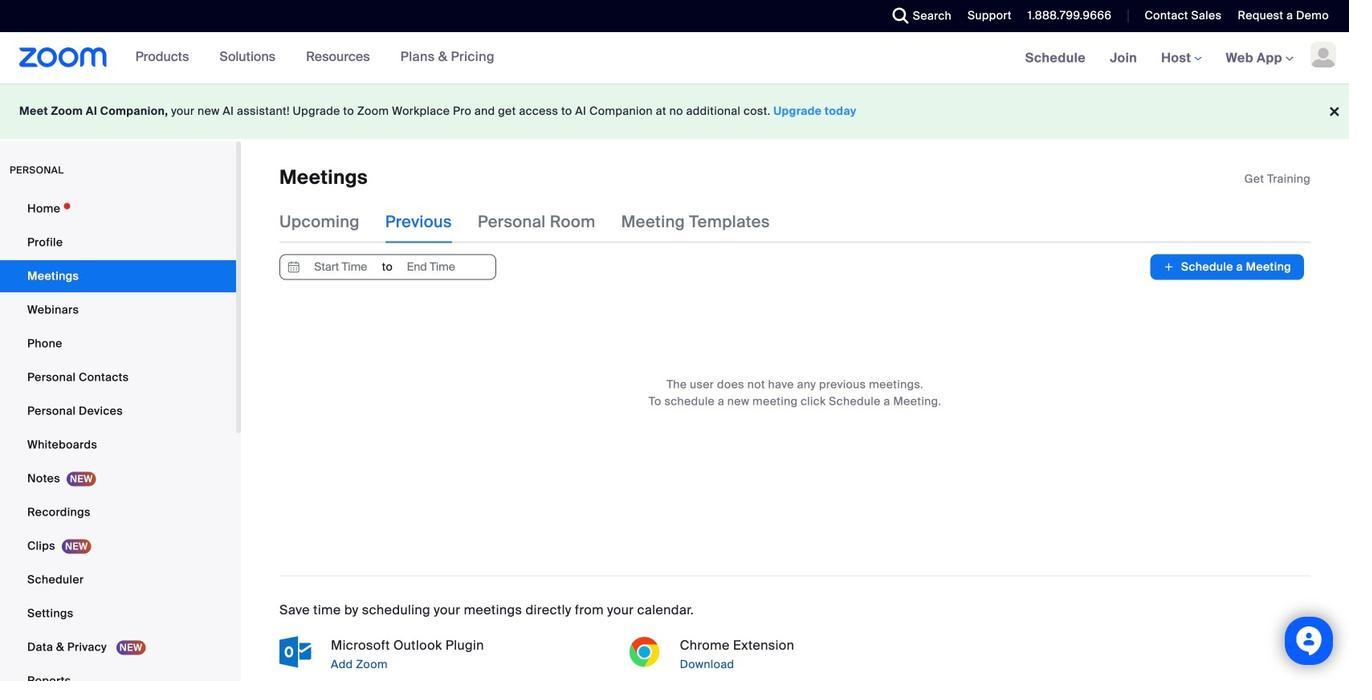 Task type: vqa. For each thing, say whether or not it's contained in the screenshot.
topmost the 30 button
no



Task type: describe. For each thing, give the bounding box(es) containing it.
product information navigation
[[123, 32, 507, 84]]

add image
[[1164, 259, 1175, 275]]

meetings navigation
[[1014, 32, 1350, 85]]

personal menu menu
[[0, 193, 236, 681]]



Task type: locate. For each thing, give the bounding box(es) containing it.
banner
[[0, 32, 1350, 85]]

tabs of meeting tab list
[[280, 201, 796, 243]]

date image
[[284, 255, 304, 279]]

zoom logo image
[[19, 47, 107, 67]]

Date Range Picker Start field
[[304, 255, 378, 279]]

application
[[1245, 171, 1311, 187]]

profile picture image
[[1311, 42, 1337, 67]]

Date Range Picker End field
[[394, 255, 468, 279]]

footer
[[0, 84, 1350, 139]]



